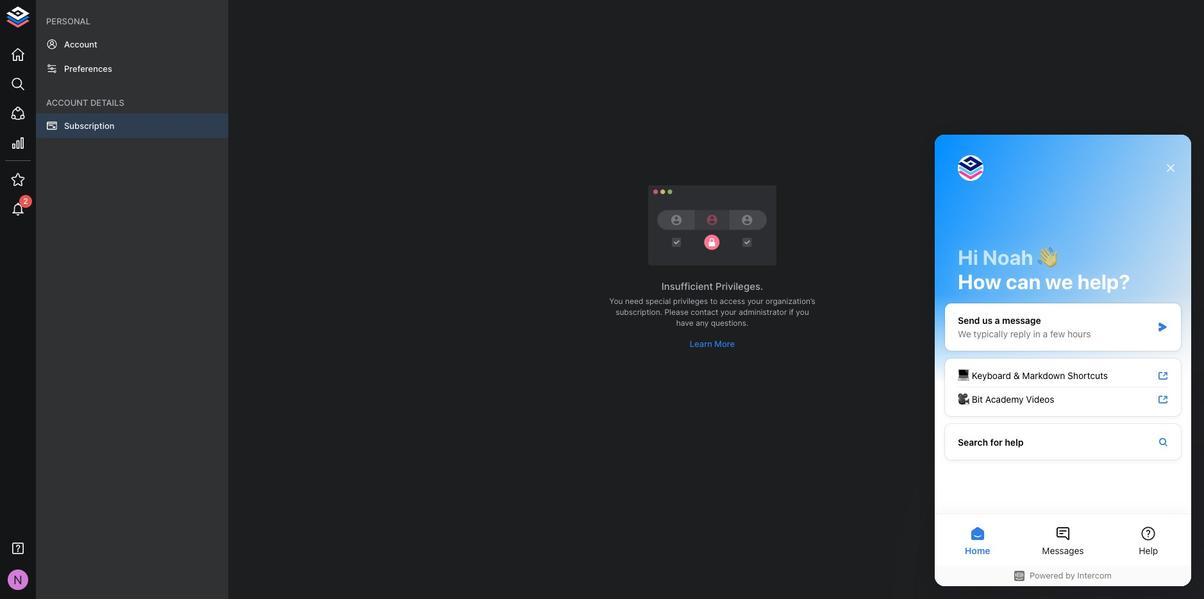 Task type: describe. For each thing, give the bounding box(es) containing it.
n button
[[4, 566, 32, 594]]

subscription link
[[36, 113, 228, 138]]

need
[[625, 296, 644, 306]]

learn
[[690, 338, 713, 349]]

insufficient
[[662, 280, 714, 292]]

insufficient privileges. you need special privileges to access your organization's subscription. please contact your administrator if you have any questions.
[[610, 280, 816, 328]]

contact
[[691, 307, 719, 317]]

subscription
[[64, 120, 115, 131]]

questions.
[[711, 318, 749, 328]]

more
[[715, 338, 735, 349]]

personal
[[46, 16, 90, 26]]

administrator
[[739, 307, 787, 317]]

you
[[610, 296, 623, 306]]

you
[[796, 307, 810, 317]]

0 horizontal spatial your
[[721, 307, 737, 317]]

account link
[[36, 32, 228, 57]]

any
[[696, 318, 709, 328]]

if
[[790, 307, 794, 317]]

1 horizontal spatial your
[[748, 296, 764, 306]]



Task type: vqa. For each thing, say whether or not it's contained in the screenshot.
Track
no



Task type: locate. For each thing, give the bounding box(es) containing it.
privileges
[[674, 296, 709, 306]]

n
[[14, 573, 22, 587]]

preferences link
[[36, 57, 228, 81]]

1 vertical spatial your
[[721, 307, 737, 317]]

0 vertical spatial your
[[748, 296, 764, 306]]

your up administrator
[[748, 296, 764, 306]]

dialog
[[935, 135, 1192, 586]]

access
[[720, 296, 746, 306]]

have
[[677, 318, 694, 328]]

organization's
[[766, 296, 816, 306]]

learn more
[[690, 338, 735, 349]]

your up questions. on the bottom
[[721, 307, 737, 317]]

please
[[665, 307, 689, 317]]

privileges.
[[716, 280, 764, 292]]

subscription.
[[616, 307, 663, 317]]

preferences
[[64, 64, 112, 74]]

account
[[46, 97, 88, 108]]

account
[[64, 39, 97, 50]]

your
[[748, 296, 764, 306], [721, 307, 737, 317]]

learn more button
[[687, 334, 739, 354]]

2
[[23, 196, 28, 206]]

details
[[90, 97, 124, 108]]

special
[[646, 296, 671, 306]]

to
[[711, 296, 718, 306]]

account details
[[46, 97, 124, 108]]



